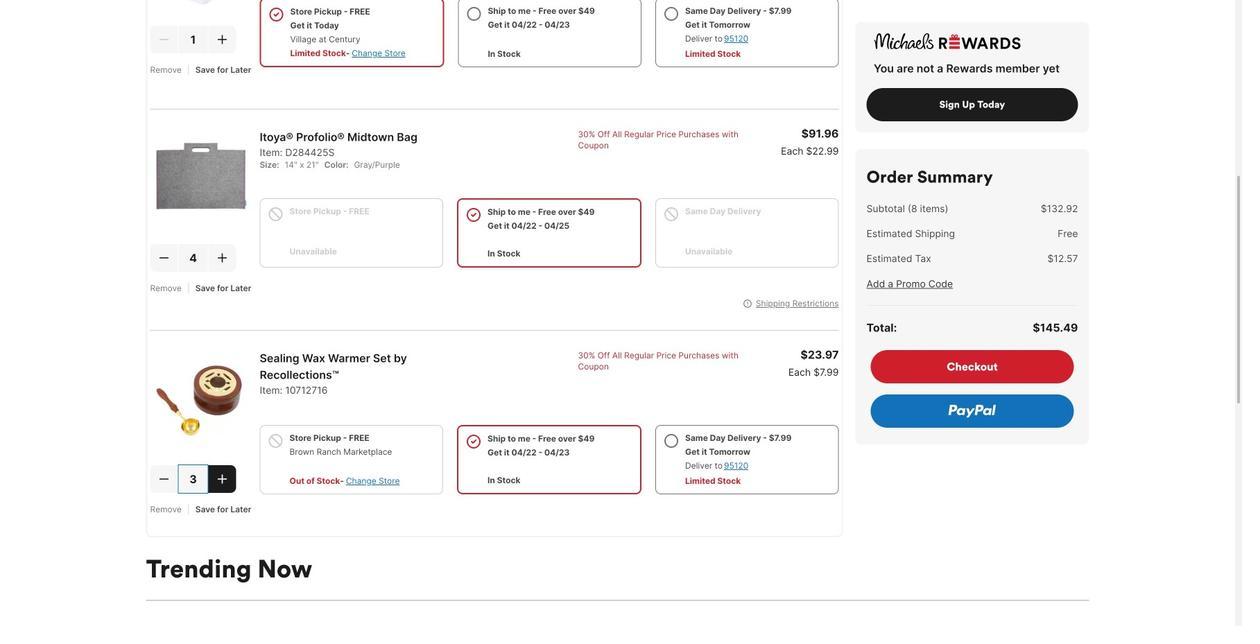 Task type: describe. For each thing, give the bounding box(es) containing it.
number stepper text field for itoya® profolio® midtown bag image
[[179, 244, 208, 272]]

number stepper text field for sealing wax warmer set by recollections™ image
[[179, 466, 208, 494]]



Task type: vqa. For each thing, say whether or not it's contained in the screenshot.
MRewards_Logo
yes



Task type: locate. For each thing, give the bounding box(es) containing it.
sealing wax warmer set by recollections™ image
[[150, 348, 252, 449]]

0 vertical spatial number stepper text field
[[179, 244, 208, 272]]

Number Stepper text field
[[179, 26, 208, 54]]

2 number stepper text field from the top
[[179, 466, 208, 494]]

mrewards_logo image
[[871, 33, 1025, 49]]

itoya® profolio® midtown bag image
[[150, 126, 252, 228]]

1 vertical spatial number stepper text field
[[179, 466, 208, 494]]

1 number stepper text field from the top
[[179, 244, 208, 272]]

Number Stepper text field
[[179, 244, 208, 272], [179, 466, 208, 494]]

26qt. storage bin with lid by simply tidy™ image
[[150, 0, 252, 9]]



